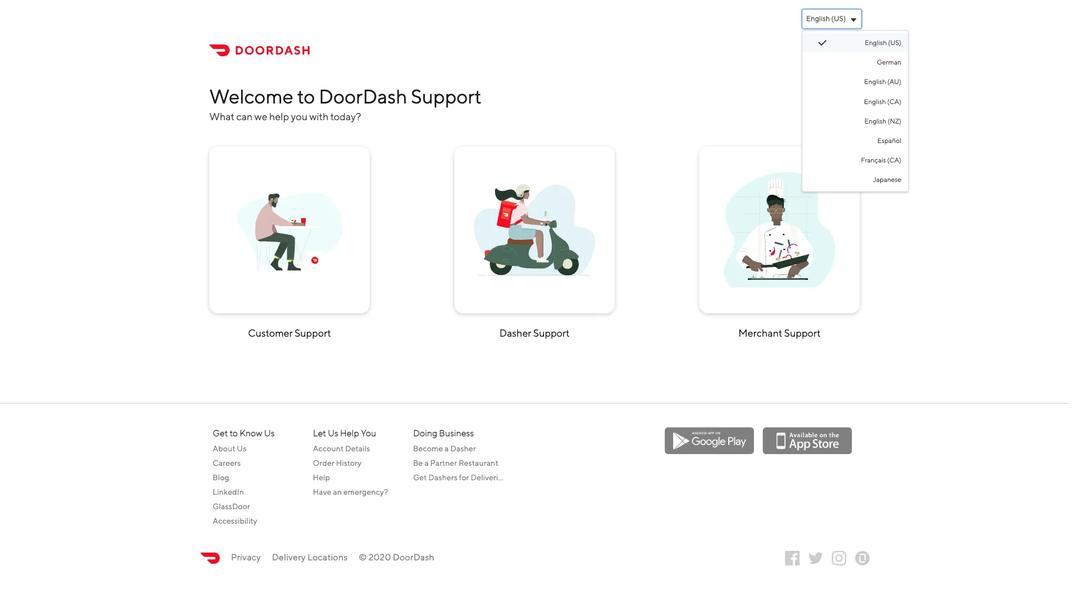 Task type: locate. For each thing, give the bounding box(es) containing it.
us
[[264, 428, 275, 439], [328, 428, 339, 439], [237, 445, 247, 454]]

0 horizontal spatial get
[[213, 428, 228, 439]]

(us) up german
[[889, 39, 902, 47]]

1 horizontal spatial a
[[445, 445, 449, 454]]

english (us)
[[807, 14, 846, 23], [865, 39, 902, 47]]

1 vertical spatial (us)
[[889, 39, 902, 47]]

0 vertical spatial to
[[297, 85, 315, 108]]

1 horizontal spatial get
[[413, 474, 427, 483]]

help up details
[[340, 428, 359, 439]]

english
[[807, 14, 831, 23], [865, 39, 887, 47], [865, 78, 887, 86], [865, 97, 887, 106], [865, 117, 887, 125]]

1 vertical spatial to
[[230, 428, 238, 439]]

list box
[[802, 30, 909, 192]]

0 vertical spatial dasher
[[500, 328, 532, 339]]

german
[[878, 58, 902, 66]]

doordash inside the welcome to doordash support what can we help you with today?
[[319, 85, 408, 108]]

0 horizontal spatial help
[[313, 474, 330, 483]]

a up partner
[[445, 445, 449, 454]]

english up text default image
[[807, 14, 831, 23]]

1 vertical spatial english (us)
[[865, 39, 902, 47]]

1 horizontal spatial to
[[297, 85, 315, 108]]

get dashers for deliveries link
[[413, 471, 506, 485]]

(ca) down español
[[888, 156, 902, 164]]

0 vertical spatial doordash
[[319, 85, 408, 108]]

know
[[240, 428, 263, 439]]

doordash
[[319, 85, 408, 108], [393, 553, 435, 563]]

merchant support
[[739, 328, 821, 339]]

account
[[313, 445, 344, 454]]

0 horizontal spatial english (us)
[[807, 14, 846, 23]]

restaurant
[[459, 459, 499, 468]]

an
[[333, 488, 342, 497]]

blog link
[[213, 471, 305, 485]]

(ca) down (au)
[[888, 97, 902, 106]]

us right let
[[328, 428, 339, 439]]

english (us) option
[[803, 33, 909, 52]]

us right know
[[264, 428, 275, 439]]

what
[[210, 111, 235, 123]]

a
[[445, 445, 449, 454], [425, 459, 429, 468]]

get
[[213, 428, 228, 439], [413, 474, 427, 483]]

dasher support link
[[455, 147, 615, 343]]

get inside get to know us about us careers blog linkedin glassdoor accessibility
[[213, 428, 228, 439]]

1 vertical spatial a
[[425, 459, 429, 468]]

welcome to doordash support what can we help you with today?
[[210, 85, 482, 123]]

deliveries
[[471, 474, 506, 483]]

english up german
[[865, 39, 887, 47]]

dasher
[[500, 328, 532, 339], [451, 445, 476, 454]]

let us help you account details order history help have an emergency?
[[313, 428, 388, 497]]

(ca)
[[888, 97, 902, 106], [888, 156, 902, 164]]

1 vertical spatial doordash
[[393, 553, 435, 563]]

us right about
[[237, 445, 247, 454]]

list box containing english (us)
[[802, 30, 909, 192]]

0 horizontal spatial dasher
[[451, 445, 476, 454]]

support for dasher support
[[534, 328, 570, 339]]

1 vertical spatial (ca)
[[888, 156, 902, 164]]

support inside 'link'
[[534, 328, 570, 339]]

1 vertical spatial get
[[413, 474, 427, 483]]

be a partner restaurant link
[[413, 456, 505, 471]]

0 vertical spatial a
[[445, 445, 449, 454]]

1 horizontal spatial us
[[264, 428, 275, 439]]

english inside english (us) option
[[865, 39, 887, 47]]

japanese
[[874, 176, 902, 184]]

2020
[[369, 553, 391, 563]]

doordash up today?
[[319, 85, 408, 108]]

doordash right 2020
[[393, 553, 435, 563]]

0 horizontal spatial to
[[230, 428, 238, 439]]

support
[[411, 85, 482, 108], [295, 328, 331, 339], [534, 328, 570, 339], [785, 328, 821, 339]]

we
[[255, 111, 268, 123]]

© 2020 doordash
[[359, 553, 435, 563]]

1 horizontal spatial english (us)
[[865, 39, 902, 47]]

with
[[310, 111, 329, 123]]

1 horizontal spatial dasher
[[500, 328, 532, 339]]

help
[[340, 428, 359, 439], [313, 474, 330, 483]]

partner
[[431, 459, 458, 468]]

(ca) for english (ca)
[[888, 97, 902, 106]]

get down be
[[413, 474, 427, 483]]

to up you at the left of the page
[[297, 85, 315, 108]]

0 vertical spatial help
[[340, 428, 359, 439]]

dashers
[[429, 474, 458, 483]]

english (us) up text default image
[[807, 14, 846, 23]]

to inside get to know us about us careers blog linkedin glassdoor accessibility
[[230, 428, 238, 439]]

support for merchant support
[[785, 328, 821, 339]]

delivery locations link
[[272, 551, 348, 565]]

today?
[[331, 111, 361, 123]]

1 (ca) from the top
[[888, 97, 902, 106]]

english left (au)
[[865, 78, 887, 86]]

english (au)
[[865, 78, 902, 86]]

locations
[[308, 553, 348, 563]]

about
[[213, 445, 236, 454]]

to left know
[[230, 428, 238, 439]]

(us) up english (us) option
[[832, 14, 846, 23]]

details
[[346, 445, 370, 454]]

0 vertical spatial english (us)
[[807, 14, 846, 23]]

english (us) up german
[[865, 39, 902, 47]]

customer support link
[[210, 147, 370, 343]]

1 horizontal spatial (us)
[[889, 39, 902, 47]]

to
[[297, 85, 315, 108], [230, 428, 238, 439]]

0 horizontal spatial (us)
[[832, 14, 846, 23]]

0 vertical spatial (us)
[[832, 14, 846, 23]]

dasher inside dasher support 'link'
[[500, 328, 532, 339]]

a right be
[[425, 459, 429, 468]]

2 horizontal spatial us
[[328, 428, 339, 439]]

2 (ca) from the top
[[888, 156, 902, 164]]

0 vertical spatial get
[[213, 428, 228, 439]]

become
[[413, 445, 443, 454]]

help up have
[[313, 474, 330, 483]]

you
[[361, 428, 376, 439]]

customer support
[[248, 328, 331, 339]]

(us) inside button
[[832, 14, 846, 23]]

order
[[313, 459, 335, 468]]

to inside the welcome to doordash support what can we help you with today?
[[297, 85, 315, 108]]

(us)
[[832, 14, 846, 23], [889, 39, 902, 47]]

text default image
[[818, 38, 827, 47]]

get up about
[[213, 428, 228, 439]]

get inside doing business become a dasher be a partner restaurant get dashers for deliveries
[[413, 474, 427, 483]]

support for customer support
[[295, 328, 331, 339]]

about us link
[[213, 442, 305, 456]]

français (ca)
[[862, 156, 902, 164]]

1 horizontal spatial help
[[340, 428, 359, 439]]

1 vertical spatial dasher
[[451, 445, 476, 454]]

0 vertical spatial (ca)
[[888, 97, 902, 106]]

english down english (au)
[[865, 97, 887, 106]]

get to know us about us careers blog linkedin glassdoor accessibility
[[213, 428, 275, 526]]

careers
[[213, 459, 241, 468]]

english (nz)
[[865, 117, 902, 125]]



Task type: vqa. For each thing, say whether or not it's contained in the screenshot.
need to the top
no



Task type: describe. For each thing, give the bounding box(es) containing it.
account details link
[[313, 442, 405, 456]]

linkedin
[[213, 488, 244, 497]]

français
[[862, 156, 887, 164]]

glassdoor link
[[213, 500, 305, 514]]

(nz)
[[888, 117, 902, 125]]

help link
[[313, 471, 405, 485]]

español
[[878, 136, 902, 145]]

emergency?
[[344, 488, 388, 497]]

english (us) inside button
[[807, 14, 846, 23]]

english left (nz)
[[865, 117, 887, 125]]

us inside let us help you account details order history help have an emergency?
[[328, 428, 339, 439]]

blog
[[213, 474, 229, 483]]

accessibility
[[213, 517, 258, 526]]

for
[[459, 474, 470, 483]]

merchant
[[739, 328, 783, 339]]

to for get
[[230, 428, 238, 439]]

0 horizontal spatial us
[[237, 445, 247, 454]]

linkedin link
[[213, 485, 305, 500]]

customer
[[248, 328, 293, 339]]

1 vertical spatial help
[[313, 474, 330, 483]]

privacy link
[[231, 551, 261, 565]]

(us) inside option
[[889, 39, 902, 47]]

be
[[413, 459, 423, 468]]

glassdoor
[[213, 503, 250, 512]]

business
[[439, 428, 474, 439]]

help
[[269, 111, 289, 123]]

welcome
[[210, 85, 294, 108]]

english inside english (us) button
[[807, 14, 831, 23]]

accessibility link
[[213, 514, 305, 529]]

doordash for 2020
[[393, 553, 435, 563]]

history
[[336, 459, 362, 468]]

©
[[359, 553, 367, 563]]

have
[[313, 488, 332, 497]]

doordash for to
[[319, 85, 408, 108]]

english (us) inside option
[[865, 39, 902, 47]]

doing
[[413, 428, 438, 439]]

can
[[237, 111, 253, 123]]

0 horizontal spatial a
[[425, 459, 429, 468]]

merchant support link
[[700, 147, 860, 343]]

delivery
[[272, 553, 306, 563]]

to for welcome
[[297, 85, 315, 108]]

(au)
[[888, 78, 902, 86]]

english (ca)
[[865, 97, 902, 106]]

you
[[291, 111, 308, 123]]

doing business become a dasher be a partner restaurant get dashers for deliveries
[[413, 428, 506, 483]]

careers link
[[213, 456, 305, 471]]

delivery locations
[[272, 553, 348, 563]]

let
[[313, 428, 326, 439]]

order history link
[[313, 456, 405, 471]]

(ca) for français (ca)
[[888, 156, 902, 164]]

dasher inside doing business become a dasher be a partner restaurant get dashers for deliveries
[[451, 445, 476, 454]]

dasher support
[[500, 328, 570, 339]]

have an emergency? link
[[313, 485, 405, 500]]

become a dasher link
[[413, 442, 505, 456]]

Preferred Language, English (US) button
[[802, 9, 863, 29]]

privacy
[[231, 553, 261, 563]]

support inside the welcome to doordash support what can we help you with today?
[[411, 85, 482, 108]]



